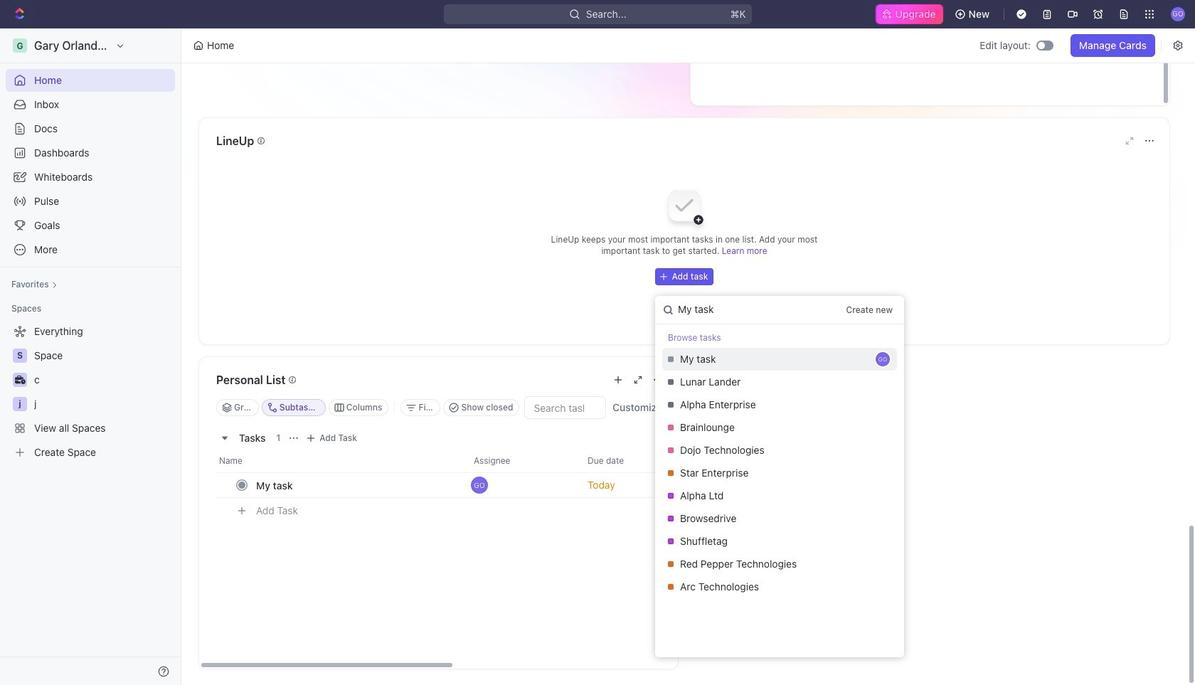 Task type: vqa. For each thing, say whether or not it's contained in the screenshot.
Sidebar navigation
yes



Task type: locate. For each thing, give the bounding box(es) containing it.
tree
[[6, 320, 175, 464]]

Search tasks... text field
[[525, 397, 606, 418]]

Search for task (or subtask) name, ID, or URL text field
[[655, 296, 841, 324]]



Task type: describe. For each thing, give the bounding box(es) containing it.
tree inside sidebar navigation
[[6, 320, 175, 464]]

sidebar navigation
[[0, 28, 181, 685]]



